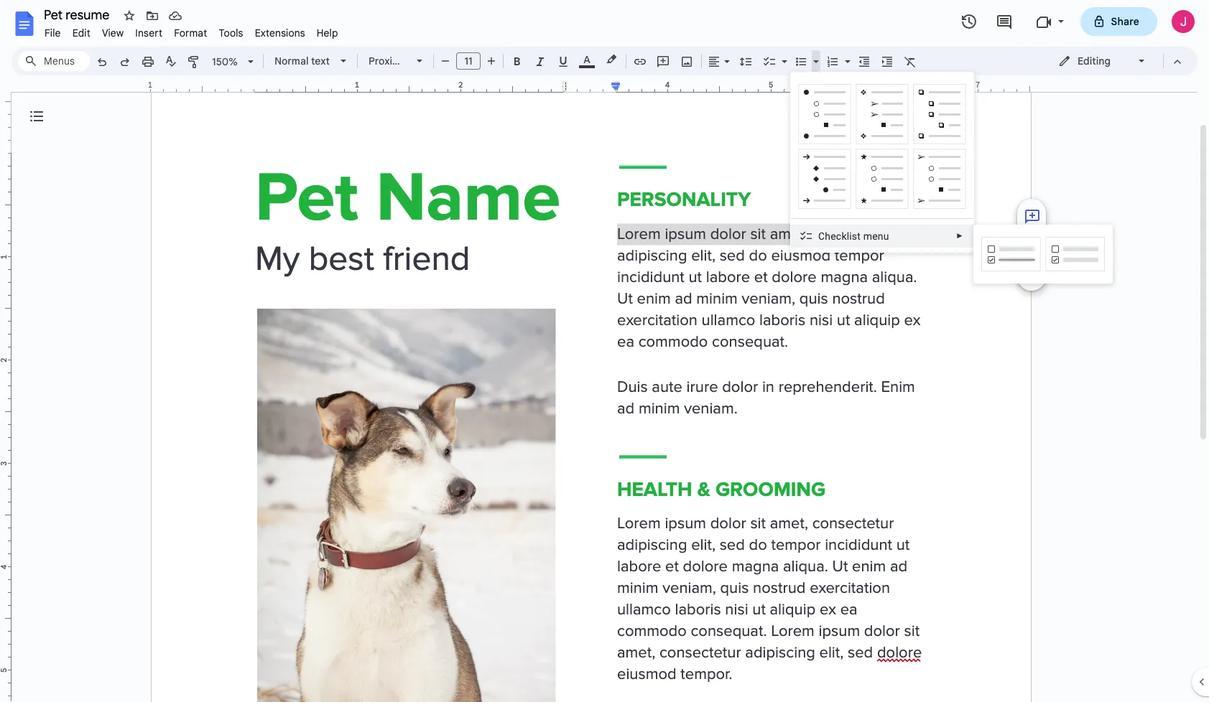 Task type: vqa. For each thing, say whether or not it's contained in the screenshot.
text
yes



Task type: locate. For each thing, give the bounding box(es) containing it.
format menu item
[[168, 24, 213, 42]]

application
[[0, 0, 1209, 703]]

share button
[[1080, 7, 1157, 36]]

file
[[45, 27, 61, 40]]

checklist menu h element
[[818, 231, 893, 242]]

size image
[[1024, 237, 1041, 254]]

menu bar containing file
[[39, 19, 344, 42]]

insert
[[135, 27, 162, 40]]

Zoom text field
[[208, 52, 243, 72]]

size image down size image
[[1024, 266, 1041, 283]]

Zoom field
[[206, 51, 260, 73]]

extensions menu item
[[249, 24, 311, 42]]

share
[[1111, 15, 1139, 28]]

2 size image from the top
[[1024, 266, 1041, 283]]

view menu item
[[96, 24, 130, 42]]

size image
[[1024, 208, 1041, 226], [1024, 266, 1041, 283]]

1 vertical spatial size image
[[1024, 266, 1041, 283]]

row 1. column 3. checkbox element
[[913, 84, 966, 144]]

row 2. column 3. 3d arrow, hollow, square element
[[913, 149, 966, 209]]

Menus field
[[18, 51, 90, 71]]

menu
[[863, 231, 889, 242]]

font list. proxima nova selected. option
[[369, 51, 434, 71]]

editing
[[1078, 55, 1111, 68]]

edit
[[72, 27, 90, 40]]

Rename text field
[[39, 6, 118, 23]]

application containing share
[[0, 0, 1209, 703]]

Font size text field
[[457, 52, 480, 70]]

insert menu item
[[130, 24, 168, 42]]

row 1. column 2. crossed diamond, 3d arrow, square element
[[856, 84, 909, 144]]

menu bar
[[39, 19, 344, 42]]

row 1. column 1. bullet, hollow, square element
[[798, 84, 851, 144]]

Star checkbox
[[119, 6, 139, 26]]

proxima
[[369, 55, 407, 68]]

normal text
[[274, 55, 330, 68]]

extensions
[[255, 27, 305, 40]]

c h ecklist menu
[[818, 231, 889, 242]]

row
[[796, 0, 968, 671], [796, 82, 968, 147], [979, 235, 1107, 274]]

mode and view toolbar
[[1047, 47, 1189, 75]]

0 vertical spatial size image
[[1024, 208, 1041, 226]]

format
[[174, 27, 207, 40]]

nova
[[409, 55, 434, 68]]

right margin image
[[922, 81, 1029, 92]]

size image up size image
[[1024, 208, 1041, 226]]

main toolbar
[[89, 0, 922, 557]]

menu bar banner
[[0, 0, 1209, 703]]

menu
[[790, 0, 974, 671]]

highlight color image
[[603, 51, 619, 68]]

1 size image from the top
[[1024, 208, 1041, 226]]



Task type: describe. For each thing, give the bounding box(es) containing it.
editing button
[[1048, 50, 1157, 72]]

styles list. normal text selected. option
[[274, 51, 332, 71]]

text
[[311, 55, 330, 68]]

left margin image
[[151, 81, 258, 92]]

insert image image
[[679, 51, 695, 71]]

proxima nova
[[369, 55, 434, 68]]

edit menu item
[[67, 24, 96, 42]]

normal
[[274, 55, 309, 68]]

ecklist
[[831, 231, 861, 242]]

text color image
[[579, 51, 595, 68]]

1
[[148, 80, 153, 90]]

menu bar inside menu bar banner
[[39, 19, 344, 42]]

row 1. column 1. strikethrough text when checked element
[[981, 237, 1041, 272]]

line & paragraph spacing image
[[737, 51, 754, 71]]

c
[[818, 231, 825, 242]]

►
[[956, 232, 963, 240]]

h
[[825, 231, 831, 242]]

help menu item
[[311, 24, 344, 42]]

row 1. column 2. do not strikethrough text when checked element
[[1045, 237, 1105, 272]]

menu containing c
[[790, 0, 974, 671]]

help
[[317, 27, 338, 40]]

file menu item
[[39, 24, 67, 42]]

row inside menu
[[796, 82, 968, 147]]

Font size field
[[456, 52, 486, 70]]

top margin image
[[0, 50, 11, 157]]

tools
[[219, 27, 243, 40]]

row 2. column 1. arrow, diamond, bullet element
[[798, 149, 851, 209]]

view
[[102, 27, 124, 40]]

tools menu item
[[213, 24, 249, 42]]



